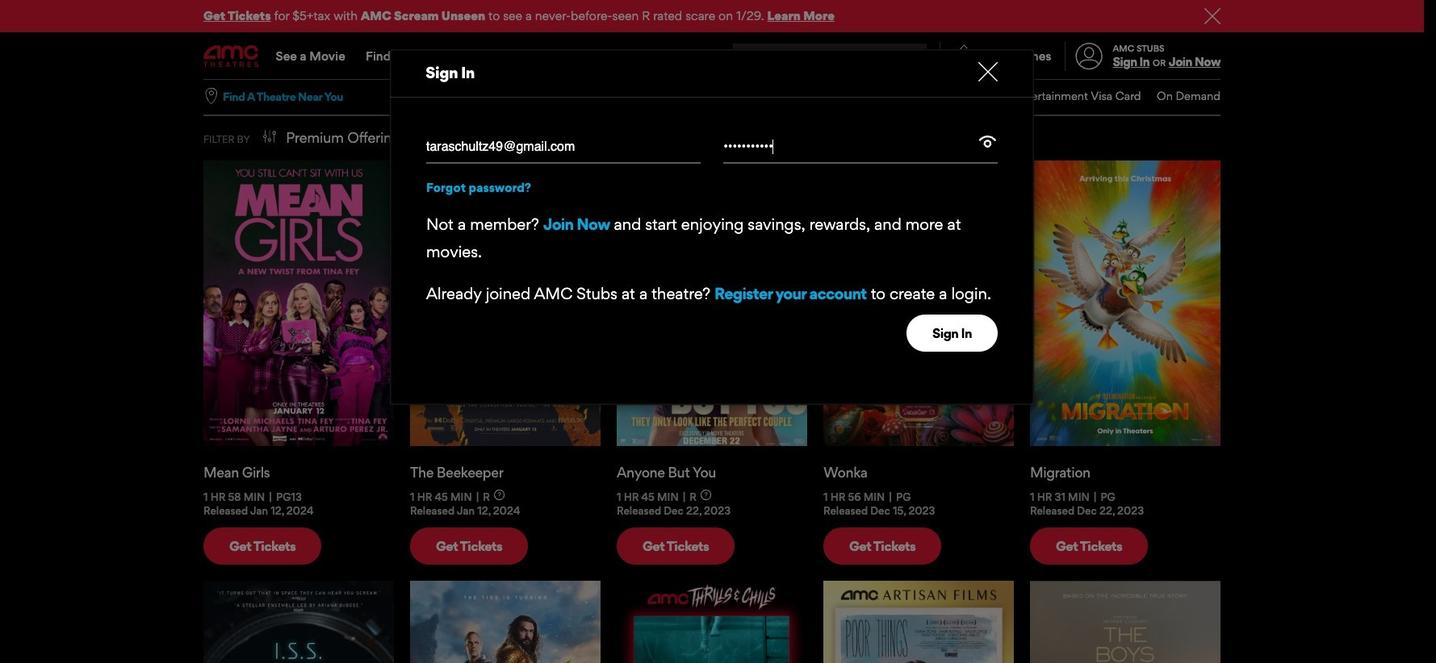 Task type: locate. For each thing, give the bounding box(es) containing it.
menu
[[203, 34, 1221, 79], [700, 80, 1221, 113]]

movie poster for anyone but you image
[[617, 160, 808, 446]]

menu item
[[700, 80, 783, 113], [783, 80, 852, 113], [852, 80, 900, 113], [900, 80, 968, 113], [968, 80, 1141, 113], [1141, 80, 1221, 113]]

1 menu item from the left
[[700, 80, 783, 113]]

movie poster for the beekeeper image
[[410, 160, 601, 446]]

more information about image
[[701, 491, 712, 501]]

5 menu item from the left
[[968, 80, 1141, 113]]

submit search icon image
[[908, 50, 921, 63]]

user profile image
[[1067, 43, 1112, 70]]

3 menu item from the left
[[852, 80, 900, 113]]

movie poster for the boys in the boat image
[[1030, 582, 1221, 664]]

amc logo image
[[203, 46, 260, 68], [203, 46, 260, 68]]

close image
[[979, 62, 998, 82]]

4 menu item from the left
[[900, 80, 968, 113]]

2 menu item from the left
[[783, 80, 852, 113]]

cookie consent banner dialog
[[0, 620, 1437, 664]]

showtimes image
[[941, 42, 988, 71]]

1 vertical spatial menu
[[700, 80, 1221, 113]]

Email email field
[[426, 132, 701, 164]]

movie poster for night swim image
[[617, 582, 808, 664]]

movie poster for poor things image
[[824, 582, 1014, 664]]



Task type: describe. For each thing, give the bounding box(es) containing it.
movie poster for migration image
[[1030, 160, 1221, 446]]

close element
[[979, 62, 998, 82]]

0 vertical spatial menu
[[203, 34, 1221, 79]]

sign in or join amc stubs element
[[1065, 34, 1221, 79]]

more information about image
[[494, 491, 505, 501]]

6 menu item from the left
[[1141, 80, 1221, 113]]

movie poster for i.s.s. image
[[203, 582, 394, 664]]

movie poster for aquaman and the lost kingdom image
[[410, 582, 601, 664]]

movie poster for mean girls image
[[203, 160, 394, 446]]

movie poster for wonka image
[[824, 160, 1014, 446]]

Password password field
[[724, 132, 978, 162]]



Task type: vqa. For each thing, say whether or not it's contained in the screenshot.
the 'Showtimes' image
yes



